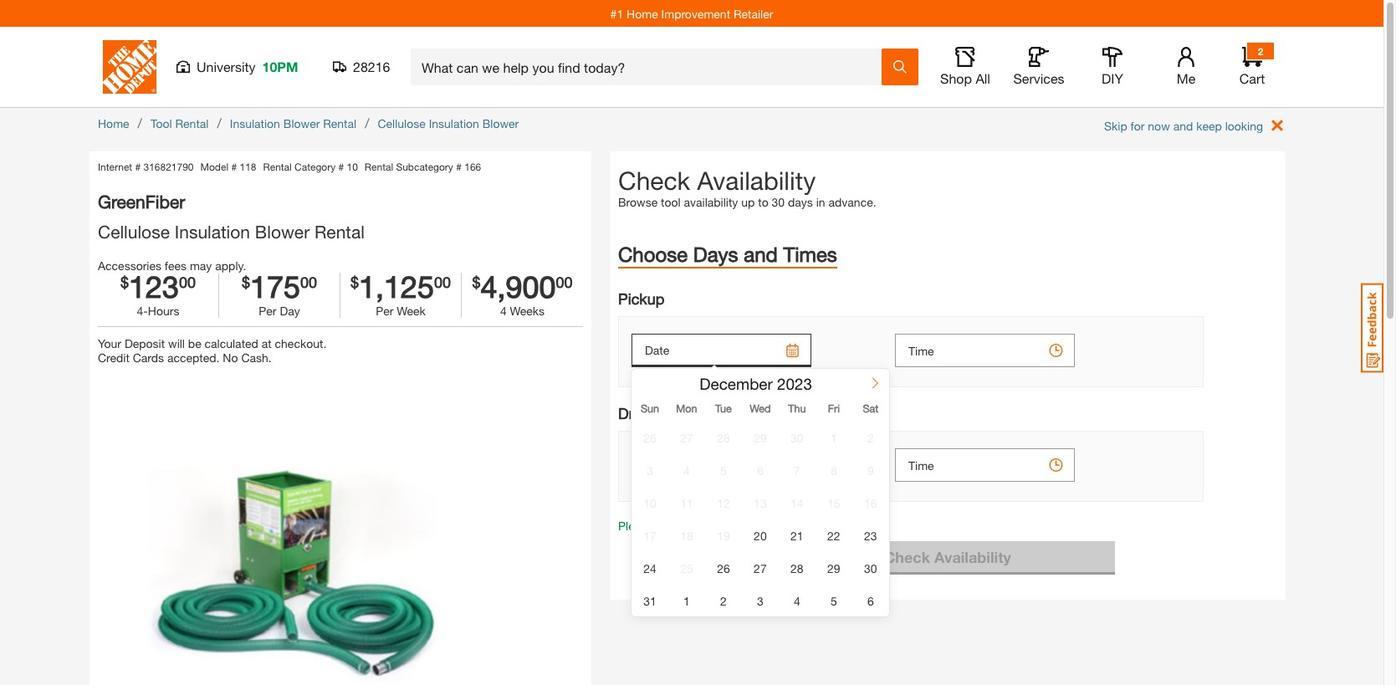 Task type: vqa. For each thing, say whether or not it's contained in the screenshot.
"the"
no



Task type: describe. For each thing, give the bounding box(es) containing it.
4 for december 4, 2023 element on the bottom of the page
[[684, 464, 690, 478]]

cellulose for cellulose insulation blower
[[378, 116, 426, 131]]

a
[[691, 519, 697, 533]]

december 26, 2023 element
[[708, 552, 740, 584]]

december 27, 2023 element
[[744, 552, 777, 584]]

feedback link image
[[1362, 283, 1384, 373]]

greenfiber
[[98, 192, 185, 212]]

please select a pickup date
[[618, 519, 762, 533]]

rental up category
[[323, 116, 357, 131]]

rental right tool
[[175, 116, 209, 131]]

123 dollars and 00 cents element containing $
[[120, 273, 129, 301]]

$ 175 00
[[242, 269, 317, 305]]

december 18, 2023 element
[[671, 519, 703, 552]]

4-
[[137, 304, 148, 318]]

4 for 4 weeks
[[500, 304, 507, 318]]

hours
[[148, 304, 179, 318]]

11
[[681, 496, 694, 511]]

2 for the january 2, 2024 element on the right bottom
[[721, 594, 727, 608]]

4,900
[[481, 269, 556, 305]]

4,900 dollars and 00 cents element containing 00
[[556, 273, 573, 301]]

28 for 'december 28, 2023' element at the right bottom of the page
[[791, 562, 804, 576]]

will
[[168, 337, 185, 351]]

4 # from the left
[[456, 161, 462, 173]]

january 2, 2024 element
[[708, 584, 740, 617]]

january 3, 2024 element
[[744, 584, 777, 617]]

december 31, 2023 element
[[634, 584, 667, 617]]

1,125
[[359, 269, 434, 305]]

credit
[[98, 351, 130, 365]]

december 10, 2023 element
[[634, 486, 667, 519]]

tue
[[716, 402, 732, 415]]

Date text field
[[632, 449, 812, 482]]

00 for 1,125
[[434, 273, 451, 291]]

123 dollars and 00 cents element containing 00
[[179, 273, 196, 301]]

december 20, 2023 element
[[744, 519, 777, 552]]

model
[[200, 161, 229, 173]]

december 17, 2023 element
[[634, 519, 667, 552]]

weeks
[[510, 304, 545, 318]]

13
[[754, 496, 767, 511]]

check availability browse tool availability up to 30 days in advance.
[[618, 166, 877, 209]]

shop all button
[[939, 47, 993, 87]]

rental right 118
[[263, 161, 292, 173]]

175 dollars and 00 cents element containing $
[[242, 273, 250, 301]]

$ for 1,125
[[351, 273, 359, 291]]

check for check availability
[[885, 548, 931, 566]]

0 horizontal spatial and
[[744, 243, 778, 266]]

wed
[[750, 402, 771, 415]]

december 16, 2023 element
[[855, 486, 887, 519]]

december 22, 2023 element
[[818, 519, 851, 552]]

00 for 123
[[179, 273, 196, 291]]

29 for december 29, 2023 element on the right bottom
[[828, 562, 841, 576]]

now
[[1148, 118, 1171, 133]]

deposit
[[125, 337, 165, 351]]

no
[[223, 351, 238, 365]]

university 10pm
[[197, 59, 298, 74]]

shop
[[941, 70, 972, 86]]

shop all
[[941, 70, 991, 86]]

november 29, 2023 element
[[744, 421, 777, 454]]

27 for november 27, 2023 element on the bottom of the page
[[681, 431, 694, 445]]

17
[[644, 529, 657, 543]]

$ 123 00
[[120, 269, 196, 305]]

date
[[739, 519, 762, 533]]

insulation for cellulose insulation blower
[[429, 116, 479, 131]]

4-hours
[[137, 304, 179, 318]]

per week
[[376, 304, 426, 318]]

3 for the december 3, 2023 element
[[647, 464, 654, 478]]

rental down category
[[315, 222, 365, 242]]

per day
[[259, 304, 300, 318]]

week
[[397, 304, 426, 318]]

day
[[280, 304, 300, 318]]

1 for "january 1, 2024" element
[[684, 594, 690, 608]]

2 for december 2, 2023 element
[[868, 431, 874, 445]]

december 30, 2023 element
[[855, 552, 887, 584]]

your deposit will be calculated at checkout. credit cards accepted. no cash.
[[98, 337, 327, 365]]

december 13, 2023 element
[[744, 486, 777, 519]]

0 vertical spatial and
[[1174, 118, 1194, 133]]

december 11, 2023 element
[[671, 486, 703, 519]]

december 3, 2023 element
[[634, 454, 667, 486]]

for
[[1131, 118, 1145, 133]]

browse
[[618, 195, 658, 209]]

#1 home improvement retailer
[[611, 6, 774, 21]]

december 21, 2023 element
[[781, 519, 814, 552]]

diy button
[[1086, 47, 1140, 87]]

services button
[[1013, 47, 1066, 87]]

january 4, 2024 element
[[781, 584, 814, 617]]

mon
[[677, 402, 698, 415]]

27 for december 27, 2023 element
[[754, 562, 767, 576]]

12
[[717, 496, 730, 511]]

december 2, 2023 element
[[855, 421, 887, 454]]

cellulose insulation blower
[[378, 116, 519, 131]]

cellulose insulation blower link
[[378, 116, 519, 131]]

off
[[657, 404, 677, 423]]

per for 1,125
[[376, 304, 394, 318]]

$ for 175
[[242, 273, 250, 291]]

skip
[[1105, 118, 1128, 133]]

sat
[[863, 402, 879, 415]]

days
[[788, 195, 813, 209]]

23
[[865, 529, 878, 543]]

me button
[[1160, 47, 1214, 87]]

fri
[[828, 402, 840, 415]]

4 weeks
[[500, 304, 545, 318]]

days
[[694, 243, 739, 266]]

28216
[[353, 59, 390, 74]]

menu close image
[[1272, 119, 1284, 131]]

30 for november 30, 2023 element
[[791, 431, 804, 445]]

16
[[865, 496, 878, 511]]

$ 1,125 00
[[351, 269, 451, 305]]

keep
[[1197, 118, 1223, 133]]

december 9, 2023 element
[[855, 454, 887, 486]]

316821790
[[144, 161, 194, 173]]

30 for december 30, 2023 element
[[865, 562, 878, 576]]

december 12, 2023 element
[[708, 486, 740, 519]]

accessories fees may apply.
[[98, 259, 246, 273]]

1 vertical spatial 10
[[644, 496, 657, 511]]

insulation for cellulose insulation blower rental
[[175, 222, 250, 242]]

january 5, 2024 element
[[818, 584, 851, 617]]

24
[[644, 562, 657, 576]]

internet # 316821790 model # 118 rental category # 10 rental subcategory # 166
[[98, 161, 481, 173]]

rental left subcategory at top
[[365, 161, 393, 173]]

at
[[262, 337, 272, 351]]

category
[[295, 161, 336, 173]]

14
[[791, 496, 804, 511]]

december 24, 2023 element
[[634, 552, 667, 584]]

0 horizontal spatial home
[[98, 116, 129, 131]]

december 15, 2023 element
[[818, 486, 851, 519]]

checkout.
[[275, 337, 327, 351]]

5 for january 5, 2024 element
[[831, 594, 838, 608]]

1,125 dollars and 00 cents element containing $
[[351, 273, 359, 301]]

the home depot logo image
[[103, 40, 157, 94]]

blower for cellulose insulation blower
[[483, 116, 519, 131]]

tool
[[151, 116, 172, 131]]

10pm
[[262, 59, 298, 74]]

skip for now and keep looking
[[1105, 118, 1264, 133]]

improvement
[[662, 6, 731, 21]]

november 30, 2023 element
[[781, 421, 814, 454]]

internet
[[98, 161, 132, 173]]

december 7, 2023 element
[[781, 454, 814, 486]]

31
[[644, 594, 657, 608]]



Task type: locate. For each thing, give the bounding box(es) containing it.
please
[[618, 519, 653, 533]]

$ inside $ 123 00
[[120, 273, 129, 291]]

00 inside the $ 4,900 00
[[556, 273, 573, 291]]

$ inside $ 1,125 00
[[351, 273, 359, 291]]

00 inside the $ 175 00
[[300, 273, 317, 291]]

27 down the 'mon'
[[681, 431, 694, 445]]

choose
[[618, 243, 688, 266]]

0 vertical spatial 28
[[717, 431, 730, 445]]

looking
[[1226, 118, 1264, 133]]

1 vertical spatial 3
[[757, 594, 764, 608]]

1 down fri in the right bottom of the page
[[831, 431, 838, 445]]

cellulose up subcategory at top
[[378, 116, 426, 131]]

1 vertical spatial cellulose
[[98, 222, 170, 242]]

$ for 123
[[120, 273, 129, 291]]

1 horizontal spatial 26
[[717, 562, 730, 576]]

1 vertical spatial 29
[[828, 562, 841, 576]]

tool rental link
[[151, 116, 209, 131]]

and
[[1174, 118, 1194, 133], [744, 243, 778, 266]]

services
[[1014, 70, 1065, 86]]

0 vertical spatial 6
[[757, 464, 764, 478]]

0 vertical spatial 30
[[772, 195, 785, 209]]

1 # from the left
[[135, 161, 141, 173]]

0 vertical spatial availability
[[698, 166, 816, 195]]

# right category
[[339, 161, 344, 173]]

22
[[828, 529, 841, 543]]

1 horizontal spatial 30
[[791, 431, 804, 445]]

2 down sat
[[868, 431, 874, 445]]

175 dollars and 00 cents element containing 00
[[300, 273, 317, 301]]

3 up december 10, 2023 element in the bottom left of the page
[[647, 464, 654, 478]]

28 up 'january 4, 2024' element
[[791, 562, 804, 576]]

0 horizontal spatial 27
[[681, 431, 694, 445]]

availability
[[684, 195, 738, 209]]

1 horizontal spatial 28
[[791, 562, 804, 576]]

26 up the january 2, 2024 element on the right bottom
[[717, 562, 730, 576]]

thu
[[789, 402, 806, 415]]

0 horizontal spatial 30
[[772, 195, 785, 209]]

0 vertical spatial 5
[[721, 464, 727, 478]]

4 $ from the left
[[472, 273, 481, 291]]

4 00 from the left
[[556, 273, 573, 291]]

$
[[120, 273, 129, 291], [242, 273, 250, 291], [351, 273, 359, 291], [472, 273, 481, 291]]

1 vertical spatial 5
[[831, 594, 838, 608]]

0 horizontal spatial 5
[[721, 464, 727, 478]]

20
[[754, 529, 767, 543]]

your
[[98, 337, 121, 351]]

1 vertical spatial 2
[[868, 431, 874, 445]]

0 horizontal spatial 28
[[717, 431, 730, 445]]

6 for december 6, 2023 element
[[757, 464, 764, 478]]

cards
[[133, 351, 164, 365]]

check inside check availability browse tool availability up to 30 days in advance.
[[618, 166, 691, 195]]

6 for january 6, 2024 element
[[868, 594, 874, 608]]

rental
[[175, 116, 209, 131], [323, 116, 357, 131], [263, 161, 292, 173], [365, 161, 393, 173], [315, 222, 365, 242]]

1 vertical spatial 30
[[791, 431, 804, 445]]

30 up january 6, 2024 element
[[865, 562, 878, 576]]

27
[[681, 431, 694, 445], [754, 562, 767, 576]]

insulation blower rental
[[230, 116, 357, 131]]

november 26, 2023 element
[[634, 421, 667, 454]]

tool
[[661, 195, 681, 209]]

#1
[[611, 6, 624, 21]]

accessories
[[98, 259, 161, 273]]

1 vertical spatial check
[[885, 548, 931, 566]]

1 horizontal spatial check
[[885, 548, 931, 566]]

00
[[179, 273, 196, 291], [300, 273, 317, 291], [434, 273, 451, 291], [556, 273, 573, 291]]

Year number field
[[773, 375, 826, 394]]

january 1, 2024 element
[[671, 584, 703, 617]]

00 inside $ 1,125 00
[[434, 273, 451, 291]]

4,900 dollars and 00 cents element containing $
[[472, 273, 481, 301]]

29 for november 29, 2023 element
[[754, 431, 767, 445]]

00 for 175
[[300, 273, 317, 291]]

0 horizontal spatial 29
[[754, 431, 767, 445]]

times
[[784, 243, 838, 266]]

26 for november 26, 2023 element
[[644, 431, 657, 445]]

fees
[[165, 259, 187, 273]]

29 up january 5, 2024 element
[[828, 562, 841, 576]]

december 29, 2023 element
[[818, 552, 851, 584]]

3
[[647, 464, 654, 478], [757, 594, 764, 608]]

2 up cart
[[1258, 45, 1264, 57]]

0 vertical spatial 3
[[647, 464, 654, 478]]

per for 175
[[259, 304, 277, 318]]

december 14, 2023 element
[[781, 486, 814, 519]]

6
[[757, 464, 764, 478], [868, 594, 874, 608]]

4 left weeks
[[500, 304, 507, 318]]

december 19, 2023 element
[[708, 519, 740, 552]]

29 down the wed
[[754, 431, 767, 445]]

$ inside the $ 175 00
[[242, 273, 250, 291]]

0 vertical spatial 27
[[681, 431, 694, 445]]

insulation up may on the left of the page
[[175, 222, 250, 242]]

january 6, 2024 element
[[855, 584, 887, 617]]

0 horizontal spatial cellulose
[[98, 222, 170, 242]]

0 horizontal spatial per
[[259, 304, 277, 318]]

0 vertical spatial cellulose
[[378, 116, 426, 131]]

1 horizontal spatial per
[[376, 304, 394, 318]]

sun
[[641, 402, 660, 415]]

0 horizontal spatial 6
[[757, 464, 764, 478]]

up
[[742, 195, 755, 209]]

may
[[190, 259, 212, 273]]

apply.
[[215, 259, 246, 273]]

1 per from the left
[[259, 304, 277, 318]]

availability inside check availability browse tool availability up to 30 days in advance.
[[698, 166, 816, 195]]

27 up january 3, 2024 element
[[754, 562, 767, 576]]

1 horizontal spatial and
[[1174, 118, 1194, 133]]

5 down december 29, 2023 element on the right bottom
[[831, 594, 838, 608]]

4,900 dollars and 00 cents element
[[462, 269, 583, 305], [481, 269, 556, 305], [472, 273, 481, 301], [556, 273, 573, 301]]

0 vertical spatial 10
[[347, 161, 358, 173]]

0 vertical spatial home
[[627, 6, 658, 21]]

$ inside the $ 4,900 00
[[472, 273, 481, 291]]

2 # from the left
[[231, 161, 237, 173]]

1 vertical spatial 6
[[868, 594, 874, 608]]

6 down december 30, 2023 element
[[868, 594, 874, 608]]

check availability button
[[781, 541, 1116, 572]]

1 vertical spatial 28
[[791, 562, 804, 576]]

28 for november 28, 2023 element
[[717, 431, 730, 445]]

30 down thu
[[791, 431, 804, 445]]

3 for january 3, 2024 element
[[757, 594, 764, 608]]

december 6, 2023 element
[[744, 454, 777, 486]]

1 vertical spatial 1
[[684, 594, 690, 608]]

1 horizontal spatial 5
[[831, 594, 838, 608]]

30
[[772, 195, 785, 209], [791, 431, 804, 445], [865, 562, 878, 576]]

00 inside $ 123 00
[[179, 273, 196, 291]]

2 per from the left
[[376, 304, 394, 318]]

0 vertical spatial 26
[[644, 431, 657, 445]]

7
[[794, 464, 801, 478]]

5 up december 12, 2023 "element"
[[721, 464, 727, 478]]

# left 166
[[456, 161, 462, 173]]

0 vertical spatial 4
[[500, 304, 507, 318]]

skip for now and keep looking link
[[1105, 118, 1284, 133]]

4
[[500, 304, 507, 318], [684, 464, 690, 478], [794, 594, 801, 608]]

1 horizontal spatial 10
[[644, 496, 657, 511]]

1 horizontal spatial 4
[[684, 464, 690, 478]]

drop-off
[[618, 404, 677, 423]]

availability inside button
[[935, 548, 1012, 566]]

november 27, 2023 element
[[671, 421, 703, 454]]

cart 2
[[1240, 45, 1266, 86]]

4 up december 11, 2023 element
[[684, 464, 690, 478]]

30 inside check availability browse tool availability up to 30 days in advance.
[[772, 195, 785, 209]]

per left 'day'
[[259, 304, 277, 318]]

0 vertical spatial 2
[[1258, 45, 1264, 57]]

and right days
[[744, 243, 778, 266]]

december 5, 2023 element
[[708, 454, 740, 486]]

6 up the december 13, 2023 element
[[757, 464, 764, 478]]

1 horizontal spatial 3
[[757, 594, 764, 608]]

diy
[[1102, 70, 1124, 86]]

university
[[197, 59, 256, 74]]

Date text field
[[632, 334, 812, 367]]

2 inside cart 2
[[1258, 45, 1264, 57]]

0 vertical spatial 29
[[754, 431, 767, 445]]

26 down drop-off
[[644, 431, 657, 445]]

10 right category
[[347, 161, 358, 173]]

tool rental
[[151, 116, 209, 131]]

10 up 'please'
[[644, 496, 657, 511]]

3 00 from the left
[[434, 273, 451, 291]]

26
[[644, 431, 657, 445], [717, 562, 730, 576]]

4 down 'december 28, 2023' element at the right bottom of the page
[[794, 594, 801, 608]]

1 00 from the left
[[179, 273, 196, 291]]

cellulose down greenfiber
[[98, 222, 170, 242]]

# right the internet
[[135, 161, 141, 173]]

123 dollars and 00 cents element
[[98, 269, 218, 305], [129, 269, 179, 305], [120, 273, 129, 301], [179, 273, 196, 301]]

What can we help you find today? search field
[[422, 49, 881, 85]]

check for check availability browse tool availability up to 30 days in advance.
[[618, 166, 691, 195]]

1 $ from the left
[[120, 273, 129, 291]]

0 vertical spatial 1
[[831, 431, 838, 445]]

30 right to
[[772, 195, 785, 209]]

choose days and times
[[618, 243, 838, 266]]

1 horizontal spatial home
[[627, 6, 658, 21]]

166
[[465, 161, 481, 173]]

1 vertical spatial availability
[[935, 548, 1012, 566]]

3 $ from the left
[[351, 273, 359, 291]]

cellulose insulation blower rental image
[[98, 382, 486, 685]]

2 down december 26, 2023 element
[[721, 594, 727, 608]]

blower for cellulose insulation blower rental
[[255, 222, 310, 242]]

2 vertical spatial 30
[[865, 562, 878, 576]]

3 # from the left
[[339, 161, 344, 173]]

check availability
[[885, 548, 1012, 566]]

december 8, 2023 element
[[818, 454, 851, 486]]

$ for 4,900
[[472, 273, 481, 291]]

check
[[618, 166, 691, 195], [885, 548, 931, 566]]

1 horizontal spatial 1
[[831, 431, 838, 445]]

0 horizontal spatial availability
[[698, 166, 816, 195]]

home right #1
[[627, 6, 658, 21]]

home up the internet
[[98, 116, 129, 131]]

2 vertical spatial 4
[[794, 594, 801, 608]]

8
[[831, 464, 838, 478]]

0 horizontal spatial 1
[[684, 594, 690, 608]]

175
[[250, 269, 300, 305]]

2
[[1258, 45, 1264, 57], [868, 431, 874, 445], [721, 594, 727, 608]]

0 horizontal spatial 10
[[347, 161, 358, 173]]

to
[[758, 195, 769, 209]]

all
[[976, 70, 991, 86]]

1 horizontal spatial cellulose
[[378, 116, 426, 131]]

cellulose for cellulose insulation blower rental
[[98, 222, 170, 242]]

2 $ from the left
[[242, 273, 250, 291]]

0 horizontal spatial 3
[[647, 464, 654, 478]]

28 up date text field
[[717, 431, 730, 445]]

and right now
[[1174, 118, 1194, 133]]

2 vertical spatial 2
[[721, 594, 727, 608]]

1,125 dollars and 00 cents element
[[341, 269, 461, 305], [359, 269, 434, 305], [351, 273, 359, 301], [434, 273, 451, 301]]

december 28, 2023 element
[[781, 552, 814, 584]]

home link
[[98, 116, 129, 131]]

123
[[129, 269, 179, 305]]

cart
[[1240, 70, 1266, 86]]

per left week
[[376, 304, 394, 318]]

in
[[817, 195, 826, 209]]

# left 118
[[231, 161, 237, 173]]

1 vertical spatial and
[[744, 243, 778, 266]]

2 horizontal spatial 2
[[1258, 45, 1264, 57]]

0 horizontal spatial 26
[[644, 431, 657, 445]]

2 horizontal spatial 4
[[794, 594, 801, 608]]

1 horizontal spatial 27
[[754, 562, 767, 576]]

21
[[791, 529, 804, 543]]

0 horizontal spatial 4
[[500, 304, 507, 318]]

december 25, 2023 element
[[671, 552, 703, 584]]

3 down december 27, 2023 element
[[757, 594, 764, 608]]

1 vertical spatial home
[[98, 116, 129, 131]]

1 horizontal spatial 2
[[868, 431, 874, 445]]

drop-
[[618, 404, 657, 423]]

15
[[828, 496, 841, 511]]

december
[[700, 375, 773, 394]]

cellulose
[[378, 116, 426, 131], [98, 222, 170, 242]]

december 1, 2023 element
[[818, 421, 851, 454]]

me
[[1177, 70, 1196, 86]]

0 vertical spatial check
[[618, 166, 691, 195]]

9
[[868, 464, 874, 478]]

1 horizontal spatial 6
[[868, 594, 874, 608]]

4 for 'january 4, 2024' element
[[794, 594, 801, 608]]

1 horizontal spatial availability
[[935, 548, 1012, 566]]

1 vertical spatial 4
[[684, 464, 690, 478]]

retailer
[[734, 6, 774, 21]]

175 dollars and 00 cents element
[[219, 269, 340, 305], [250, 269, 300, 305], [242, 273, 250, 301], [300, 273, 317, 301]]

00 for 4,900
[[556, 273, 573, 291]]

december 23, 2023 element
[[855, 519, 887, 552]]

calculated
[[205, 337, 258, 351]]

availability for check availability
[[935, 548, 1012, 566]]

1 vertical spatial 26
[[717, 562, 730, 576]]

availability for check availability browse tool availability up to 30 days in advance.
[[698, 166, 816, 195]]

1 horizontal spatial 29
[[828, 562, 841, 576]]

1 vertical spatial 27
[[754, 562, 767, 576]]

1,125 dollars and 00 cents element containing 00
[[434, 273, 451, 301]]

25
[[681, 562, 694, 576]]

1 down '25'
[[684, 594, 690, 608]]

insulation up 166
[[429, 116, 479, 131]]

0 horizontal spatial check
[[618, 166, 691, 195]]

1 for december 1, 2023 element
[[831, 431, 838, 445]]

december 4, 2023 element
[[671, 454, 703, 486]]

be
[[188, 337, 201, 351]]

check inside check availability button
[[885, 548, 931, 566]]

accepted.
[[167, 351, 220, 365]]

118
[[240, 161, 256, 173]]

november 28, 2023 element
[[708, 421, 740, 454]]

5 for december 5, 2023 element
[[721, 464, 727, 478]]

0 horizontal spatial 2
[[721, 594, 727, 608]]

2 00 from the left
[[300, 273, 317, 291]]

2 horizontal spatial 30
[[865, 562, 878, 576]]

pickup
[[618, 290, 665, 308]]

insulation up 118
[[230, 116, 280, 131]]

blower
[[284, 116, 320, 131], [483, 116, 519, 131], [255, 222, 310, 242]]

26 for december 26, 2023 element
[[717, 562, 730, 576]]

cash.
[[241, 351, 272, 365]]



